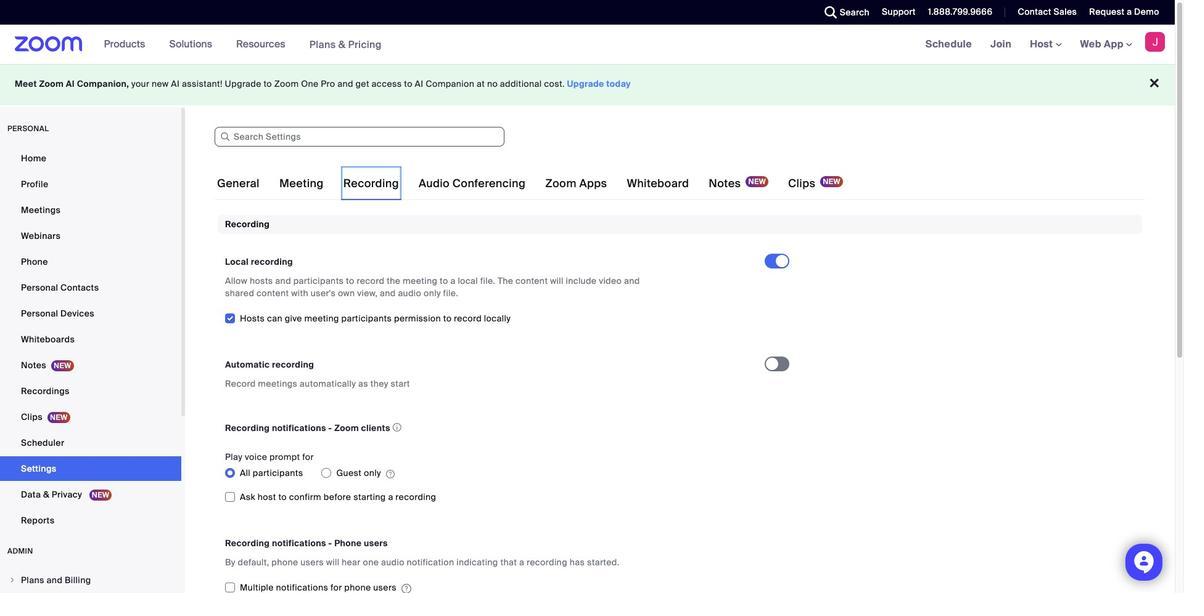 Task type: describe. For each thing, give the bounding box(es) containing it.
meeting inside 'allow hosts and participants to record the meeting to a local file. the content will include video and shared content with user's own view, and audio only file.'
[[403, 276, 437, 287]]

whiteboards link
[[0, 327, 181, 352]]

recording notifications - zoom clients application
[[225, 420, 754, 437]]

access
[[372, 78, 402, 89]]

profile
[[21, 179, 48, 190]]

permission
[[394, 314, 441, 325]]

meeting
[[279, 176, 324, 191]]

participants inside 'allow hosts and participants to record the meeting to a local file. the content will include video and shared content with user's own view, and audio only file.'
[[293, 276, 344, 287]]

with
[[291, 288, 308, 299]]

all
[[240, 468, 250, 479]]

recording left the has
[[527, 558, 567, 569]]

plans & pricing
[[309, 38, 382, 51]]

at
[[477, 78, 485, 89]]

indicating
[[457, 558, 498, 569]]

audio
[[419, 176, 450, 191]]

general
[[217, 176, 260, 191]]

ask host to confirm before starting a recording
[[240, 492, 436, 503]]

to right permission in the left of the page
[[443, 314, 452, 325]]

to right access
[[404, 78, 413, 89]]

host button
[[1030, 38, 1062, 51]]

learn more about multiple notifications for phone users image
[[401, 584, 411, 594]]

to up own
[[346, 276, 354, 287]]

products button
[[104, 25, 151, 64]]

recording up meetings
[[272, 360, 314, 371]]

a inside 'allow hosts and participants to record the meeting to a local file. the content will include video and shared content with user's own view, and audio only file.'
[[450, 276, 456, 287]]

plans for plans and billing
[[21, 575, 44, 586]]

0 horizontal spatial users
[[300, 558, 324, 569]]

plans and billing
[[21, 575, 91, 586]]

recording notifications - zoom clients
[[225, 423, 390, 434]]

web app
[[1080, 38, 1124, 51]]

new
[[152, 78, 169, 89]]

ask
[[240, 492, 255, 503]]

personal for personal devices
[[21, 308, 58, 319]]

schedule link
[[916, 25, 981, 64]]

additional
[[500, 78, 542, 89]]

profile picture image
[[1145, 32, 1165, 52]]

and right hosts
[[275, 276, 291, 287]]

solutions button
[[169, 25, 218, 64]]

hear
[[342, 558, 361, 569]]

zoom right meet
[[39, 78, 64, 89]]

confirm
[[289, 492, 321, 503]]

banner containing products
[[0, 25, 1175, 65]]

webinars link
[[0, 224, 181, 249]]

zoom inside 'tabs of my account settings page' tab list
[[545, 176, 577, 191]]

recording up local
[[225, 219, 270, 230]]

phone inside personal menu menu
[[21, 257, 48, 268]]

request
[[1089, 6, 1124, 17]]

plans and billing menu item
[[0, 569, 181, 593]]

play
[[225, 452, 242, 463]]

shared
[[225, 288, 254, 299]]

personal devices
[[21, 308, 94, 319]]

profile link
[[0, 172, 181, 197]]

products
[[104, 38, 145, 51]]

and inside menu item
[[47, 575, 62, 586]]

for
[[302, 452, 314, 463]]

resources
[[236, 38, 285, 51]]

will inside 'allow hosts and participants to record the meeting to a local file. the content will include video and shared content with user's own view, and audio only file.'
[[550, 276, 563, 287]]

today
[[606, 78, 631, 89]]

start
[[391, 379, 410, 390]]

web
[[1080, 38, 1101, 51]]

and right video
[[624, 276, 640, 287]]

to down resources dropdown button
[[264, 78, 272, 89]]

data & privacy
[[21, 490, 84, 501]]

started.
[[587, 558, 620, 569]]

notes inside personal menu menu
[[21, 360, 46, 371]]

recordings link
[[0, 379, 181, 404]]

pro
[[321, 78, 335, 89]]

personal
[[7, 124, 49, 134]]

phone
[[272, 558, 298, 569]]

companion,
[[77, 78, 129, 89]]

record inside 'allow hosts and participants to record the meeting to a local file. the content will include video and shared content with user's own view, and audio only file.'
[[357, 276, 384, 287]]

1 vertical spatial will
[[326, 558, 339, 569]]

clips link
[[0, 405, 181, 430]]

1 horizontal spatial file.
[[480, 276, 495, 287]]

resources button
[[236, 25, 291, 64]]

the
[[498, 276, 513, 287]]

zoom apps
[[545, 176, 607, 191]]

clips inside personal menu menu
[[21, 412, 43, 423]]

meetings
[[21, 205, 61, 216]]

one
[[363, 558, 379, 569]]

personal menu menu
[[0, 146, 181, 535]]

join link
[[981, 25, 1021, 64]]

1 vertical spatial participants
[[341, 314, 392, 325]]

get
[[356, 78, 369, 89]]

& for pricing
[[338, 38, 346, 51]]

search button
[[815, 0, 873, 25]]

by
[[225, 558, 235, 569]]

support
[[882, 6, 916, 17]]

hosts
[[240, 314, 265, 325]]

Search Settings text field
[[215, 127, 504, 147]]

1 horizontal spatial content
[[516, 276, 548, 287]]

recordings
[[21, 386, 70, 397]]

1.888.799.9666
[[928, 6, 993, 17]]

learn more about guest only image
[[386, 470, 395, 481]]

info outline image
[[393, 420, 402, 436]]

prompt
[[269, 452, 300, 463]]

meet zoom ai companion, footer
[[0, 63, 1175, 105]]

contacts
[[60, 282, 99, 294]]

as
[[358, 379, 368, 390]]

audio inside 'allow hosts and participants to record the meeting to a local file. the content will include video and shared content with user's own view, and audio only file.'
[[398, 288, 421, 299]]

local recording
[[225, 257, 293, 268]]

contact sales
[[1018, 6, 1077, 17]]

automatic
[[225, 360, 270, 371]]

1 vertical spatial audio
[[381, 558, 404, 569]]

recording element
[[218, 215, 1142, 594]]



Task type: vqa. For each thing, say whether or not it's contained in the screenshot.
the right file.
yes



Task type: locate. For each thing, give the bounding box(es) containing it.
plans inside plans and billing menu item
[[21, 575, 44, 586]]

1 horizontal spatial ai
[[171, 78, 180, 89]]

1 vertical spatial content
[[257, 288, 289, 299]]

0 vertical spatial only
[[424, 288, 441, 299]]

web app button
[[1080, 38, 1132, 51]]

a right that
[[519, 558, 524, 569]]

recording inside application
[[225, 423, 270, 434]]

audio down the
[[398, 288, 421, 299]]

include
[[566, 276, 597, 287]]

phone up hear
[[334, 539, 362, 550]]

host
[[1030, 38, 1056, 51]]

- for zoom
[[328, 423, 332, 434]]

ai left companion at left top
[[415, 78, 423, 89]]

host
[[258, 492, 276, 503]]

record left locally
[[454, 314, 482, 325]]

0 vertical spatial audio
[[398, 288, 421, 299]]

1 horizontal spatial upgrade
[[567, 78, 604, 89]]

banner
[[0, 25, 1175, 65]]

a left local on the top
[[450, 276, 456, 287]]

& for privacy
[[43, 490, 49, 501]]

plans inside product information navigation
[[309, 38, 336, 51]]

0 vertical spatial clips
[[788, 176, 815, 191]]

notifications
[[272, 423, 326, 434], [272, 539, 326, 550]]

- inside recording notifications - zoom clients application
[[328, 423, 332, 434]]

1 vertical spatial &
[[43, 490, 49, 501]]

0 vertical spatial &
[[338, 38, 346, 51]]

1 horizontal spatial notes
[[709, 176, 741, 191]]

play voice prompt for
[[225, 452, 314, 463]]

default,
[[238, 558, 269, 569]]

0 horizontal spatial &
[[43, 490, 49, 501]]

will
[[550, 276, 563, 287], [326, 558, 339, 569]]

- for phone
[[328, 539, 332, 550]]

1 horizontal spatial meeting
[[403, 276, 437, 287]]

0 vertical spatial phone
[[21, 257, 48, 268]]

1 horizontal spatial will
[[550, 276, 563, 287]]

1 ai from the left
[[66, 78, 75, 89]]

1 vertical spatial clips
[[21, 412, 43, 423]]

and down the
[[380, 288, 396, 299]]

notifications inside application
[[272, 423, 326, 434]]

personal
[[21, 282, 58, 294], [21, 308, 58, 319]]

participants down prompt
[[253, 468, 303, 479]]

3 ai from the left
[[415, 78, 423, 89]]

0 horizontal spatial only
[[364, 468, 381, 479]]

devices
[[60, 308, 94, 319]]

2 - from the top
[[328, 539, 332, 550]]

has
[[570, 558, 585, 569]]

& right data
[[43, 490, 49, 501]]

2 upgrade from the left
[[567, 78, 604, 89]]

zoom logo image
[[15, 36, 82, 52]]

recording
[[251, 257, 293, 268], [272, 360, 314, 371], [396, 492, 436, 503], [527, 558, 567, 569]]

1 vertical spatial users
[[300, 558, 324, 569]]

notification
[[407, 558, 454, 569]]

before
[[324, 492, 351, 503]]

personal for personal contacts
[[21, 282, 58, 294]]

tabs of my account settings page tab list
[[215, 167, 845, 201]]

- down 'automatically'
[[328, 423, 332, 434]]

0 vertical spatial meeting
[[403, 276, 437, 287]]

personal up personal devices at the bottom of the page
[[21, 282, 58, 294]]

1 vertical spatial record
[[454, 314, 482, 325]]

meet
[[15, 78, 37, 89]]

request a demo
[[1089, 6, 1159, 17]]

1 vertical spatial notifications
[[272, 539, 326, 550]]

0 vertical spatial users
[[364, 539, 388, 550]]

plans right right icon
[[21, 575, 44, 586]]

and left get
[[337, 78, 353, 89]]

plans up "meet zoom ai companion, your new ai assistant! upgrade to zoom one pro and get access to ai companion at no additional cost. upgrade today"
[[309, 38, 336, 51]]

1 horizontal spatial record
[[454, 314, 482, 325]]

guest
[[336, 468, 362, 479]]

users
[[364, 539, 388, 550], [300, 558, 324, 569]]

all participants
[[240, 468, 303, 479]]

0 horizontal spatial will
[[326, 558, 339, 569]]

1 horizontal spatial only
[[424, 288, 441, 299]]

phone inside recording element
[[334, 539, 362, 550]]

0 vertical spatial notes
[[709, 176, 741, 191]]

zoom left clients
[[334, 423, 359, 434]]

file. down local on the top
[[443, 288, 458, 299]]

meetings link
[[0, 198, 181, 223]]

notifications for phone
[[272, 539, 326, 550]]

recording right starting
[[396, 492, 436, 503]]

clips inside 'tabs of my account settings page' tab list
[[788, 176, 815, 191]]

0 vertical spatial record
[[357, 276, 384, 287]]

0 horizontal spatial record
[[357, 276, 384, 287]]

meet zoom ai companion, your new ai assistant! upgrade to zoom one pro and get access to ai companion at no additional cost. upgrade today
[[15, 78, 631, 89]]

to left local on the top
[[440, 276, 448, 287]]

2 notifications from the top
[[272, 539, 326, 550]]

& inside product information navigation
[[338, 38, 346, 51]]

0 horizontal spatial notes
[[21, 360, 46, 371]]

zoom left one at the top
[[274, 78, 299, 89]]

0 horizontal spatial phone
[[21, 257, 48, 268]]

content right the
[[516, 276, 548, 287]]

1 vertical spatial plans
[[21, 575, 44, 586]]

home link
[[0, 146, 181, 171]]

support link
[[873, 0, 919, 25], [882, 6, 916, 17]]

1 vertical spatial file.
[[443, 288, 458, 299]]

automatically
[[300, 379, 356, 390]]

0 vertical spatial -
[[328, 423, 332, 434]]

only inside play voice prompt for option group
[[364, 468, 381, 479]]

app
[[1104, 38, 1124, 51]]

- down before
[[328, 539, 332, 550]]

1 vertical spatial notes
[[21, 360, 46, 371]]

notifications up for
[[272, 423, 326, 434]]

audio right one
[[381, 558, 404, 569]]

0 vertical spatial content
[[516, 276, 548, 287]]

own
[[338, 288, 355, 299]]

privacy
[[52, 490, 82, 501]]

give
[[285, 314, 302, 325]]

0 vertical spatial participants
[[293, 276, 344, 287]]

0 horizontal spatial meeting
[[304, 314, 339, 325]]

phone down webinars
[[21, 257, 48, 268]]

upgrade right the cost.
[[567, 78, 604, 89]]

1 horizontal spatial &
[[338, 38, 346, 51]]

settings
[[21, 464, 56, 475]]

0 horizontal spatial plans
[[21, 575, 44, 586]]

cost.
[[544, 78, 565, 89]]

zoom left apps
[[545, 176, 577, 191]]

1 notifications from the top
[[272, 423, 326, 434]]

right image
[[9, 577, 16, 585]]

record
[[357, 276, 384, 287], [454, 314, 482, 325]]

demo
[[1134, 6, 1159, 17]]

1 horizontal spatial phone
[[334, 539, 362, 550]]

product information navigation
[[95, 25, 391, 65]]

record
[[225, 379, 256, 390]]

2 vertical spatial participants
[[253, 468, 303, 479]]

meetings navigation
[[916, 25, 1175, 65]]

1 - from the top
[[328, 423, 332, 434]]

0 horizontal spatial upgrade
[[225, 78, 261, 89]]

to
[[264, 78, 272, 89], [404, 78, 413, 89], [346, 276, 354, 287], [440, 276, 448, 287], [443, 314, 452, 325], [278, 492, 287, 503]]

meeting right the
[[403, 276, 437, 287]]

notifications for zoom
[[272, 423, 326, 434]]

0 horizontal spatial file.
[[443, 288, 458, 299]]

ai left the companion,
[[66, 78, 75, 89]]

0 vertical spatial personal
[[21, 282, 58, 294]]

allow hosts and participants to record the meeting to a local file. the content will include video and shared content with user's own view, and audio only file.
[[225, 276, 640, 299]]

voice
[[245, 452, 267, 463]]

local
[[225, 257, 249, 268]]

0 horizontal spatial ai
[[66, 78, 75, 89]]

conferencing
[[453, 176, 526, 191]]

plans for plans & pricing
[[309, 38, 336, 51]]

upgrade down product information navigation
[[225, 78, 261, 89]]

clients
[[361, 423, 390, 434]]

home
[[21, 153, 46, 164]]

request a demo link
[[1080, 0, 1175, 25], [1089, 6, 1159, 17]]

1 vertical spatial phone
[[334, 539, 362, 550]]

only left learn more about guest only image
[[364, 468, 381, 479]]

0 horizontal spatial content
[[257, 288, 289, 299]]

apps
[[579, 176, 607, 191]]

zoom inside application
[[334, 423, 359, 434]]

assistant!
[[182, 78, 223, 89]]

a right starting
[[388, 492, 393, 503]]

0 vertical spatial plans
[[309, 38, 336, 51]]

record meetings automatically as they start
[[225, 379, 410, 390]]

play voice prompt for option group
[[225, 464, 765, 484]]

2 personal from the top
[[21, 308, 58, 319]]

0 vertical spatial will
[[550, 276, 563, 287]]

participants inside play voice prompt for option group
[[253, 468, 303, 479]]

guest only
[[336, 468, 381, 479]]

user's
[[311, 288, 336, 299]]

pricing
[[348, 38, 382, 51]]

phone
[[21, 257, 48, 268], [334, 539, 362, 550]]

and inside 'meet zoom ai companion,' footer
[[337, 78, 353, 89]]

personal up whiteboards
[[21, 308, 58, 319]]

users down recording notifications - phone users
[[300, 558, 324, 569]]

&
[[338, 38, 346, 51], [43, 490, 49, 501]]

contact
[[1018, 6, 1051, 17]]

scheduler
[[21, 438, 64, 449]]

meeting down user's
[[304, 314, 339, 325]]

view,
[[357, 288, 378, 299]]

0 vertical spatial file.
[[480, 276, 495, 287]]

participants up user's
[[293, 276, 344, 287]]

ai right new
[[171, 78, 180, 89]]

whiteboards
[[21, 334, 75, 345]]

hosts can give meeting participants permission to record locally
[[240, 314, 511, 325]]

audio
[[398, 288, 421, 299], [381, 558, 404, 569]]

notes inside 'tabs of my account settings page' tab list
[[709, 176, 741, 191]]

& left pricing
[[338, 38, 346, 51]]

0 vertical spatial notifications
[[272, 423, 326, 434]]

data
[[21, 490, 41, 501]]

1 horizontal spatial clips
[[788, 176, 815, 191]]

will left include
[[550, 276, 563, 287]]

1 upgrade from the left
[[225, 78, 261, 89]]

recording down the 'search settings' text field
[[343, 176, 399, 191]]

recording up default,
[[225, 539, 270, 550]]

scheduler link
[[0, 431, 181, 456]]

recording inside 'tabs of my account settings page' tab list
[[343, 176, 399, 191]]

0 horizontal spatial clips
[[21, 412, 43, 423]]

companion
[[426, 78, 474, 89]]

1 personal from the top
[[21, 282, 58, 294]]

notifications up phone
[[272, 539, 326, 550]]

participants down view,
[[341, 314, 392, 325]]

plans & pricing link
[[309, 38, 382, 51], [309, 38, 382, 51]]

whiteboard
[[627, 176, 689, 191]]

automatic recording
[[225, 360, 314, 371]]

to right host
[[278, 492, 287, 503]]

1 vertical spatial personal
[[21, 308, 58, 319]]

1 vertical spatial meeting
[[304, 314, 339, 325]]

recording up voice
[[225, 423, 270, 434]]

a left demo
[[1127, 6, 1132, 17]]

users up one
[[364, 539, 388, 550]]

reports link
[[0, 509, 181, 533]]

recording up hosts
[[251, 257, 293, 268]]

audio conferencing
[[419, 176, 526, 191]]

1 horizontal spatial users
[[364, 539, 388, 550]]

record up view,
[[357, 276, 384, 287]]

only inside 'allow hosts and participants to record the meeting to a local file. the content will include video and shared content with user's own view, and audio only file.'
[[424, 288, 441, 299]]

admin
[[7, 547, 33, 557]]

file.
[[480, 276, 495, 287], [443, 288, 458, 299]]

1 horizontal spatial plans
[[309, 38, 336, 51]]

solutions
[[169, 38, 212, 51]]

only up permission in the left of the page
[[424, 288, 441, 299]]

& inside "link"
[[43, 490, 49, 501]]

content down hosts
[[257, 288, 289, 299]]

1 vertical spatial -
[[328, 539, 332, 550]]

file. left the
[[480, 276, 495, 287]]

will left hear
[[326, 558, 339, 569]]

and left billing
[[47, 575, 62, 586]]

2 horizontal spatial ai
[[415, 78, 423, 89]]

webinars
[[21, 231, 61, 242]]

2 ai from the left
[[171, 78, 180, 89]]

that
[[500, 558, 517, 569]]

your
[[131, 78, 149, 89]]

1 vertical spatial only
[[364, 468, 381, 479]]

they
[[370, 379, 388, 390]]

personal inside 'link'
[[21, 282, 58, 294]]

meeting
[[403, 276, 437, 287], [304, 314, 339, 325]]



